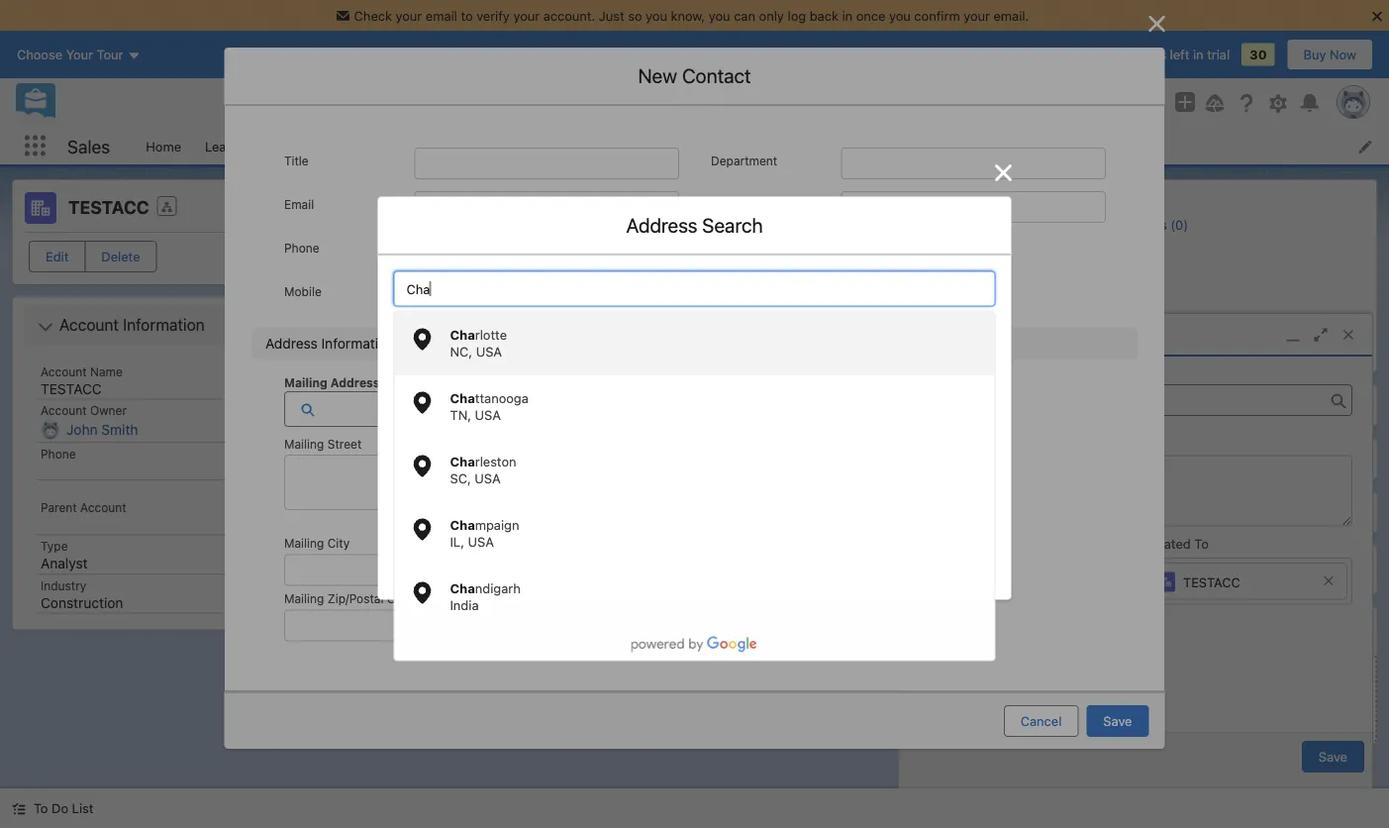 Task type: describe. For each thing, give the bounding box(es) containing it.
1 horizontal spatial in
[[1194, 47, 1204, 62]]

cancel button
[[1004, 705, 1079, 737]]

smith
[[101, 421, 138, 438]]

activity
[[378, 199, 437, 217]]

nc,
[[450, 344, 473, 359]]

ttanooga
[[475, 391, 529, 406]]

filters:
[[741, 279, 782, 294]]

owner
[[90, 404, 127, 418]]

Enter address text field
[[394, 271, 996, 307]]

contacts link
[[384, 128, 462, 164]]

account.
[[544, 8, 596, 23]]

once
[[857, 8, 886, 23]]

email
[[284, 198, 314, 212]]

opportunities list item
[[488, 128, 619, 164]]

edit industry image
[[298, 595, 312, 609]]

dashboards link
[[805, 128, 901, 164]]

only
[[759, 8, 784, 23]]

upcoming & overdue
[[398, 352, 533, 367]]

mailing zip/postal code
[[284, 592, 416, 606]]

analyst
[[41, 555, 88, 572]]

sales inside tab list
[[558, 199, 596, 217]]

cha ttanooga tn, usa
[[450, 391, 529, 422]]

new for new task
[[578, 246, 604, 261]]

email
[[426, 8, 457, 23]]

save inside call dialog
[[1319, 749, 1348, 764]]

tab list containing activity
[[366, 188, 1023, 228]]

leads
[[205, 139, 241, 154]]

up
[[862, 458, 877, 472]]

new event
[[735, 246, 799, 261]]

zip/postal
[[327, 592, 383, 606]]

edit account name image
[[298, 381, 312, 395]]

types
[[947, 279, 980, 294]]

1 you from the left
[[646, 8, 668, 23]]

cha for india
[[450, 581, 475, 596]]

contacts
[[396, 139, 450, 154]]

3 you from the left
[[889, 8, 911, 23]]

0 horizontal spatial (0)
[[1163, 397, 1184, 413]]

search address button
[[284, 392, 679, 428]]

quotes
[[1035, 139, 1078, 154]]

*
[[921, 369, 927, 382]]

started
[[535, 406, 578, 420]]

days left in trial
[[1137, 47, 1230, 62]]

inverse image
[[1146, 12, 1169, 36]]

mailing country
[[555, 592, 643, 606]]

by
[[581, 406, 596, 420]]

Fax telephone field
[[841, 192, 1106, 224]]

to inside button
[[34, 801, 48, 816]]

past
[[499, 458, 525, 472]]

contact
[[682, 64, 751, 87]]

1 vertical spatial testacc
[[41, 380, 102, 397]]

now
[[1330, 47, 1357, 62]]

related to
[[1146, 536, 1209, 551]]

all for view
[[1008, 315, 1022, 330]]

1 vertical spatial a
[[776, 406, 783, 420]]

1 horizontal spatial and
[[819, 406, 842, 420]]

reports
[[939, 139, 985, 154]]

il,
[[450, 534, 465, 549]]

Mailing Country text field
[[555, 610, 679, 642]]

john
[[66, 421, 98, 438]]

2 your from the left
[[514, 8, 540, 23]]

(10)
[[1229, 349, 1252, 364]]

search...
[[505, 96, 558, 111]]

leave feedback link
[[1024, 47, 1122, 62]]

leave feedback
[[1024, 47, 1122, 62]]

rlotte
[[475, 327, 507, 342]]

tn,
[[450, 408, 472, 422]]

buy
[[1304, 47, 1327, 62]]

mailing for mailing country
[[555, 592, 595, 606]]

india
[[450, 598, 479, 613]]

call
[[455, 246, 478, 261]]

search... button
[[466, 87, 862, 119]]

information for address information
[[321, 336, 394, 352]]

cases (0)
[[1085, 324, 1143, 339]]

account for account information
[[59, 315, 119, 334]]

usa for sc, usa
[[475, 471, 501, 486]]

(0) link
[[1097, 396, 1188, 414]]

Comments text field
[[919, 455, 1353, 527]]

construction
[[41, 594, 123, 611]]

usa for nc, usa
[[476, 344, 502, 359]]

to
[[461, 8, 473, 23]]

testacc link
[[1151, 563, 1348, 600]]

filters: all time • all activities • all types
[[741, 279, 980, 294]]

subject
[[929, 369, 971, 382]]

account right 'parent'
[[80, 500, 126, 514]]

activity.
[[529, 458, 575, 472]]

event
[[766, 246, 799, 261]]

address information
[[265, 336, 394, 352]]

do
[[52, 801, 68, 816]]

title
[[284, 154, 308, 168]]

task
[[608, 246, 635, 261]]

leave
[[1024, 47, 1059, 62]]

meetings
[[608, 458, 663, 472]]

edit parent account image
[[298, 517, 312, 531]]

industry
[[41, 578, 86, 592]]

list containing home
[[134, 128, 1390, 164]]

quotes list item
[[1023, 128, 1116, 164]]

mailing for mailing address
[[284, 376, 327, 390]]

forecasts link
[[723, 128, 805, 164]]

mailing for mailing zip/postal code
[[284, 592, 324, 606]]

mailing for mailing city
[[284, 537, 324, 551]]

time
[[804, 279, 830, 294]]

accounts link
[[278, 128, 358, 164]]

cha mpaign il, usa
[[450, 518, 520, 549]]

contacts (0)
[[1085, 190, 1160, 205]]

Phone telephone field
[[414, 235, 679, 267]]

inverse image
[[992, 161, 1016, 185]]

buy now button
[[1287, 39, 1374, 70]]

code
[[387, 592, 416, 606]]

show all (10)
[[1174, 349, 1252, 364]]

0 vertical spatial save
[[1104, 714, 1133, 729]]

files element
[[1048, 606, 1378, 745]]

service
[[739, 199, 793, 217]]

scheduling
[[708, 406, 773, 420]]

0 vertical spatial save button
[[1087, 705, 1150, 737]]

Mailing State/Province text field
[[555, 555, 679, 587]]

overdue
[[479, 352, 533, 367]]

all for show
[[1210, 349, 1225, 364]]

mailing city
[[284, 537, 349, 551]]

account information
[[59, 315, 205, 334]]

log a call
[[419, 246, 478, 261]]

testacc inside call dialog
[[1184, 575, 1241, 590]]

opportunities (0) link
[[1085, 217, 1188, 233]]

0 vertical spatial search
[[703, 213, 763, 236]]

list box containing cha
[[394, 311, 996, 661]]

cancel
[[1021, 714, 1062, 729]]

text default image for account information
[[38, 319, 53, 335]]

name
[[90, 365, 123, 378]]

contacts list item
[[384, 128, 488, 164]]

opportunities (0)
[[1085, 217, 1188, 232]]

mailing street
[[284, 437, 361, 451]]

account for account name
[[41, 365, 87, 378]]



Task type: vqa. For each thing, say whether or not it's contained in the screenshot.
PARENT CAMPAIGN text field
no



Task type: locate. For each thing, give the bounding box(es) containing it.
(0)
[[1163, 397, 1184, 413], [1195, 450, 1216, 467]]

cha rlotte nc, usa
[[450, 327, 507, 359]]

check your email to verify your account. just so you know, you can only log back in once you confirm your email.
[[354, 8, 1030, 23]]

all for filters:
[[785, 279, 800, 294]]

mailing address
[[284, 376, 379, 390]]

0 vertical spatial sales
[[67, 135, 110, 157]]

2 cha from the top
[[450, 391, 475, 406]]

mailing up the "edit type" icon
[[284, 537, 324, 551]]

text default image left do
[[12, 802, 26, 816]]

usa down rleston
[[475, 471, 501, 486]]

text default image for to do list
[[12, 802, 26, 816]]

1 vertical spatial and
[[667, 458, 689, 472]]

get
[[510, 406, 531, 420]]

new left event
[[735, 246, 762, 261]]

testacc
[[68, 197, 149, 218], [41, 380, 102, 397], [1184, 575, 1241, 590]]

0 vertical spatial a
[[445, 246, 452, 261]]

account information button
[[29, 309, 325, 341]]

buy now
[[1304, 47, 1357, 62]]

Department text field
[[841, 148, 1106, 180]]

show
[[827, 458, 858, 472]]

department
[[711, 154, 777, 168]]

information down delete button
[[123, 315, 205, 334]]

opportunities image
[[1061, 217, 1075, 231]]

new inside new event button
[[735, 246, 762, 261]]

street
[[327, 437, 361, 451]]

opportunities (0)
[[1097, 450, 1216, 467]]

marked
[[728, 458, 773, 472]]

usa down ttanooga
[[475, 408, 501, 422]]

feedback
[[1063, 47, 1122, 62]]

0 horizontal spatial information
[[123, 315, 205, 334]]

0 horizontal spatial to
[[34, 801, 48, 816]]

new
[[638, 64, 678, 87], [578, 246, 604, 261], [735, 246, 762, 261]]

information up mailing address
[[321, 336, 394, 352]]

parent account
[[41, 500, 126, 514]]

reports list item
[[927, 128, 1023, 164]]

testacc up delete in the left of the page
[[68, 197, 149, 218]]

1 horizontal spatial phone
[[284, 241, 319, 255]]

1 • from the left
[[833, 279, 839, 294]]

2 horizontal spatial new
[[735, 246, 762, 261]]

1 your from the left
[[396, 8, 422, 23]]

1 vertical spatial save
[[1319, 749, 1348, 764]]

cha up il,
[[450, 518, 475, 532]]

all left time
[[785, 279, 800, 294]]

group
[[1118, 91, 1160, 115]]

delete
[[101, 249, 140, 264]]

0 vertical spatial (0)
[[1163, 397, 1184, 413]]

opportunities
[[500, 139, 582, 154], [1097, 450, 1191, 467]]

option
[[395, 636, 995, 652]]

• right activities
[[919, 279, 925, 294]]

0 vertical spatial to
[[1195, 536, 1209, 551]]

• right time
[[833, 279, 839, 294]]

cha for tn,
[[450, 391, 475, 406]]

1 horizontal spatial sales
[[558, 199, 596, 217]]

confirm
[[915, 8, 961, 23]]

save button inside call dialog
[[1302, 741, 1365, 773]]

text default image
[[1348, 558, 1362, 572]]

a left task,
[[776, 406, 783, 420]]

cha inside cha rlotte nc, usa
[[450, 327, 475, 342]]

1 horizontal spatial information
[[321, 336, 394, 352]]

text default image up account name
[[38, 319, 53, 335]]

opportunities for opportunities
[[500, 139, 582, 154]]

log
[[788, 8, 806, 23]]

to left do
[[34, 801, 48, 816]]

calendar
[[631, 139, 685, 154]]

new for new contact
[[638, 64, 678, 87]]

cha up sc,
[[450, 454, 475, 469]]

1 cha from the top
[[450, 327, 475, 342]]

search address
[[441, 404, 535, 419]]

5 cha from the top
[[450, 581, 475, 596]]

all left 'types'
[[928, 279, 943, 294]]

email,
[[668, 406, 704, 420]]

cha for nc,
[[450, 327, 475, 342]]

cha inside cha mpaign il, usa
[[450, 518, 475, 532]]

option inside list box
[[395, 636, 995, 652]]

city
[[327, 537, 349, 551]]

0 horizontal spatial opportunities
[[500, 139, 582, 154]]

delete button
[[85, 241, 157, 272]]

contacts image
[[1061, 190, 1075, 204]]

0 horizontal spatial search
[[441, 404, 483, 419]]

0 horizontal spatial phone
[[41, 447, 76, 461]]

(0) down show
[[1163, 397, 1184, 413]]

1 vertical spatial text default image
[[12, 802, 26, 816]]

1 horizontal spatial save
[[1319, 749, 1348, 764]]

2 you from the left
[[709, 8, 731, 23]]

john smith link
[[66, 421, 138, 439]]

0 horizontal spatial and
[[667, 458, 689, 472]]

marketing
[[632, 199, 704, 217]]

address search
[[627, 213, 763, 236]]

cases image
[[1061, 324, 1075, 338]]

cha inside cha ttanooga tn, usa
[[450, 391, 475, 406]]

0 vertical spatial in
[[842, 8, 853, 23]]

1 horizontal spatial •
[[919, 279, 925, 294]]

0 horizontal spatial save
[[1104, 714, 1133, 729]]

list
[[134, 128, 1390, 164]]

to right "related"
[[1195, 536, 1209, 551]]

1 vertical spatial sales
[[558, 199, 596, 217]]

0 vertical spatial text default image
[[38, 319, 53, 335]]

account
[[59, 315, 119, 334], [41, 365, 87, 378], [41, 404, 87, 418], [80, 500, 126, 514]]

1 vertical spatial opportunities
[[1097, 450, 1191, 467]]

and left tasks
[[667, 458, 689, 472]]

new inside the new task button
[[578, 246, 604, 261]]

account up account name
[[59, 315, 119, 334]]

1 horizontal spatial search
[[703, 213, 763, 236]]

contacts (0) link
[[1085, 190, 1160, 206]]

0 vertical spatial and
[[819, 406, 842, 420]]

activities
[[861, 279, 915, 294]]

usa down rlotte
[[476, 344, 502, 359]]

dashboards list item
[[805, 128, 927, 164]]

3 your from the left
[[964, 8, 991, 23]]

reports link
[[927, 128, 997, 164]]

0 horizontal spatial •
[[833, 279, 839, 294]]

call dialog
[[898, 313, 1374, 788]]

save button
[[1087, 705, 1150, 737], [1302, 741, 1365, 773]]

cha up nc,
[[450, 327, 475, 342]]

1 horizontal spatial opportunities
[[1097, 450, 1191, 467]]

a right log
[[445, 246, 452, 261]]

your
[[396, 8, 422, 23], [514, 8, 540, 23], [964, 8, 991, 23]]

list
[[72, 801, 93, 816]]

more.
[[845, 406, 880, 420]]

address inside button
[[486, 404, 535, 419]]

your left email
[[396, 8, 422, 23]]

2 horizontal spatial you
[[889, 8, 911, 23]]

new for new event
[[735, 246, 762, 261]]

you left can
[[709, 8, 731, 23]]

a inside button
[[445, 246, 452, 261]]

to do list button
[[0, 788, 105, 828]]

account up john at the left bottom of page
[[41, 404, 87, 418]]

2 horizontal spatial your
[[964, 8, 991, 23]]

cha inside cha ndigarh india
[[450, 581, 475, 596]]

and
[[819, 406, 842, 420], [667, 458, 689, 472]]

details
[[473, 199, 522, 217]]

account left name
[[41, 365, 87, 378]]

marketing link
[[632, 188, 704, 228]]

tab list
[[366, 188, 1023, 228]]

cases (0) link
[[1085, 324, 1143, 340]]

opportunities inside list item
[[500, 139, 582, 154]]

account for account owner
[[41, 404, 87, 418]]

0 horizontal spatial text default image
[[12, 802, 26, 816]]

1 vertical spatial information
[[321, 336, 394, 352]]

ndigarh
[[475, 581, 521, 596]]

1 horizontal spatial a
[[776, 406, 783, 420]]

1 vertical spatial to
[[34, 801, 48, 816]]

text default image inside account information dropdown button
[[38, 319, 53, 335]]

1 vertical spatial in
[[1194, 47, 1204, 62]]

calendar list item
[[619, 128, 723, 164]]

to inside call dialog
[[1195, 536, 1209, 551]]

cha for sc,
[[450, 454, 475, 469]]

your right verify
[[514, 8, 540, 23]]

0 vertical spatial information
[[123, 315, 205, 334]]

opportunities for opportunities (0)
[[1097, 450, 1191, 467]]

view all
[[975, 315, 1022, 330]]

address
[[627, 213, 698, 236], [265, 336, 317, 352], [330, 376, 379, 390], [486, 404, 535, 419]]

0 vertical spatial opportunities
[[500, 139, 582, 154]]

information inside dropdown button
[[123, 315, 205, 334]]

rleston
[[475, 454, 517, 469]]

phone down john at the left bottom of page
[[41, 447, 76, 461]]

new task button
[[529, 238, 652, 269]]

Title text field
[[414, 148, 679, 180]]

new left task
[[578, 246, 604, 261]]

account inside dropdown button
[[59, 315, 119, 334]]

1 horizontal spatial you
[[709, 8, 731, 23]]

Mailing Street text field
[[284, 455, 679, 511]]

30
[[1250, 47, 1267, 62]]

show
[[1174, 349, 1207, 364]]

usa inside cha mpaign il, usa
[[468, 534, 494, 549]]

Mailing Zip/Postal Code text field
[[284, 610, 547, 642]]

1 vertical spatial phone
[[41, 447, 76, 461]]

2 • from the left
[[919, 279, 925, 294]]

Mobile telephone field
[[414, 279, 679, 311]]

mailing down address information on the top
[[284, 376, 327, 390]]

new task
[[578, 246, 635, 261]]

opportunities down '(0)' link
[[1097, 450, 1191, 467]]

sales
[[67, 135, 110, 157], [558, 199, 596, 217]]

list box
[[394, 311, 996, 661]]

1 horizontal spatial save button
[[1302, 741, 1365, 773]]

in
[[842, 8, 853, 23], [1194, 47, 1204, 62]]

cha up tn,
[[450, 391, 475, 406]]

and right task,
[[819, 406, 842, 420]]

1 horizontal spatial (0)
[[1195, 450, 1216, 467]]

1 horizontal spatial text default image
[[38, 319, 53, 335]]

show all (10) link
[[1174, 349, 1252, 364]]

sales left 'home'
[[67, 135, 110, 157]]

back
[[810, 8, 839, 23]]

view
[[975, 315, 1004, 330]]

0 horizontal spatial save button
[[1087, 705, 1150, 737]]

tasks
[[693, 458, 724, 472]]

all left (10)
[[1210, 349, 1225, 364]]

cha inside cha rleston sc, usa
[[450, 454, 475, 469]]

new up the search... "button" at the top
[[638, 64, 678, 87]]

cha up india on the left of the page
[[450, 581, 475, 596]]

0 vertical spatial phone
[[284, 241, 319, 255]]

phone up the mobile
[[284, 241, 319, 255]]

Email text field
[[414, 192, 679, 224]]

you right once
[[889, 8, 911, 23]]

usa for tn, usa
[[475, 408, 501, 422]]

sales up the new task button
[[558, 199, 596, 217]]

4 cha from the top
[[450, 518, 475, 532]]

cha for il,
[[450, 518, 475, 532]]

email.
[[994, 8, 1030, 23]]

can
[[734, 8, 756, 23]]

1 vertical spatial search
[[441, 404, 483, 419]]

0 horizontal spatial sales
[[67, 135, 110, 157]]

mailing left street
[[284, 437, 324, 451]]

contracts (0)
[[1085, 244, 1165, 259]]

usa down mpaign
[[468, 534, 494, 549]]

(0) up related to
[[1195, 450, 1216, 467]]

0 horizontal spatial new
[[578, 246, 604, 261]]

all right view at the right top
[[1008, 315, 1022, 330]]

0 vertical spatial testacc
[[68, 197, 149, 218]]

opportunities down search... at left
[[500, 139, 582, 154]]

Mailing City text field
[[284, 555, 547, 587]]

your left email.
[[964, 8, 991, 23]]

in right back
[[842, 8, 853, 23]]

account owner
[[41, 404, 127, 418]]

home
[[146, 139, 181, 154]]

you right the so at the top of the page
[[646, 8, 668, 23]]

0 horizontal spatial a
[[445, 246, 452, 261]]

3 cha from the top
[[450, 454, 475, 469]]

edit type image
[[298, 556, 312, 570]]

1 horizontal spatial new
[[638, 64, 678, 87]]

all right time
[[843, 279, 858, 294]]

mpaign
[[475, 518, 520, 532]]

testacc down related to
[[1184, 575, 1241, 590]]

accounts
[[290, 139, 346, 154]]

mailing for mailing street
[[284, 437, 324, 451]]

mailing left country
[[555, 592, 595, 606]]

text default image
[[38, 319, 53, 335], [12, 802, 26, 816]]

information for account information
[[123, 315, 205, 334]]

usa inside cha rlotte nc, usa
[[476, 344, 502, 359]]

2 vertical spatial testacc
[[1184, 575, 1241, 590]]

1 horizontal spatial your
[[514, 8, 540, 23]]

testacc down account name
[[41, 380, 102, 397]]

1 vertical spatial (0)
[[1195, 450, 1216, 467]]

in right left
[[1194, 47, 1204, 62]]

task,
[[787, 406, 816, 420]]

you
[[646, 8, 668, 23], [709, 8, 731, 23], [889, 8, 911, 23]]

phone
[[284, 241, 319, 255], [41, 447, 76, 461]]

usa for il, usa
[[468, 534, 494, 549]]

usa inside cha rleston sc, usa
[[475, 471, 501, 486]]

usa inside cha ttanooga tn, usa
[[475, 408, 501, 422]]

all
[[785, 279, 800, 294], [843, 279, 858, 294], [928, 279, 943, 294], [1008, 315, 1022, 330], [1210, 349, 1225, 364]]

type
[[41, 539, 68, 553]]

0 horizontal spatial in
[[842, 8, 853, 23]]

0 horizontal spatial your
[[396, 8, 422, 23]]

search inside button
[[441, 404, 483, 419]]

to do list
[[34, 801, 93, 816]]

1 vertical spatial save button
[[1302, 741, 1365, 773]]

1 horizontal spatial to
[[1195, 536, 1209, 551]]

to
[[1195, 536, 1209, 551], [34, 801, 48, 816]]

mailing down the "edit type" icon
[[284, 592, 324, 606]]

* subject
[[921, 369, 971, 382]]

related
[[1146, 536, 1191, 551]]

trial
[[1208, 47, 1230, 62]]

•
[[833, 279, 839, 294], [919, 279, 925, 294]]

text default image inside to do list button
[[12, 802, 26, 816]]

sending
[[599, 406, 647, 420]]

0 horizontal spatial you
[[646, 8, 668, 23]]



